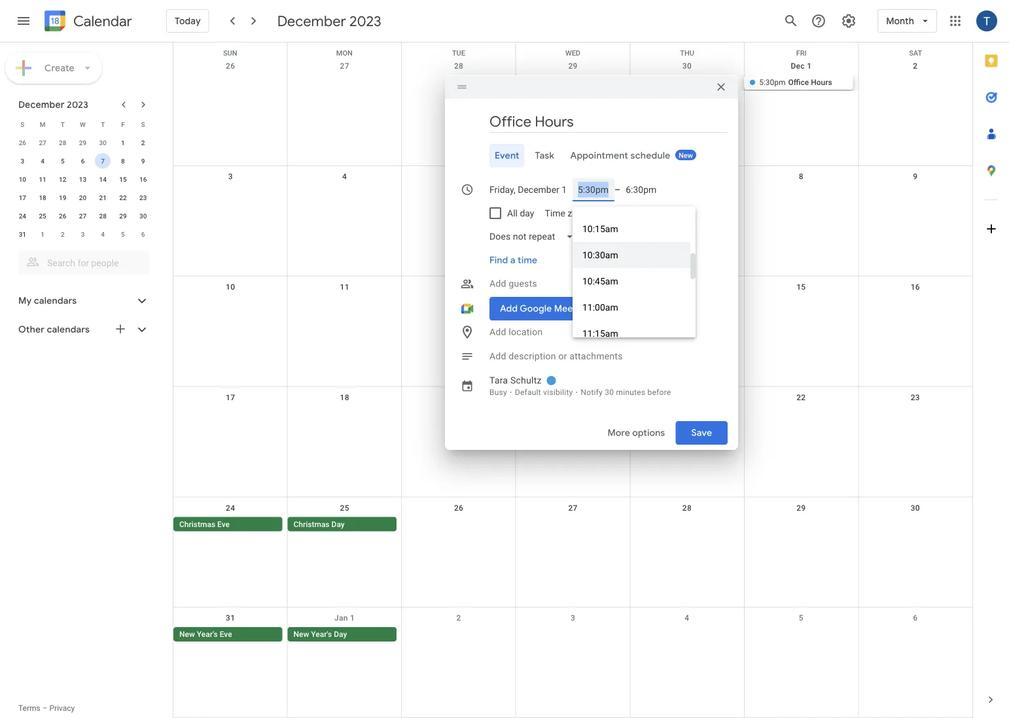 Task type: describe. For each thing, give the bounding box(es) containing it.
day
[[520, 208, 535, 219]]

november 30 element
[[95, 135, 111, 151]]

1 horizontal spatial 17
[[226, 393, 235, 402]]

my calendars
[[18, 295, 77, 307]]

sat
[[910, 49, 923, 57]]

11:00am
[[583, 302, 619, 313]]

10:00am option
[[573, 190, 691, 216]]

new
[[679, 152, 693, 160]]

calendars for other calendars
[[47, 324, 90, 336]]

1 right jan
[[350, 614, 355, 623]]

7
[[101, 157, 105, 165]]

or
[[559, 351, 567, 362]]

16 element
[[135, 172, 151, 187]]

11:00am option
[[573, 295, 691, 321]]

11:15am option
[[573, 321, 691, 347]]

10:30am
[[583, 250, 619, 261]]

10:30am option
[[573, 242, 691, 268]]

notify 30 minutes before
[[581, 388, 671, 397]]

28 inside 28 element
[[99, 212, 107, 220]]

day inside christmas day button
[[332, 520, 345, 529]]

new for new year's eve
[[179, 631, 195, 640]]

christmas eve
[[179, 520, 230, 529]]

minutes
[[616, 388, 646, 397]]

before
[[648, 388, 671, 397]]

20 element
[[75, 190, 91, 206]]

schedule
[[631, 150, 671, 162]]

2 t from the left
[[101, 120, 105, 128]]

find
[[490, 255, 508, 266]]

31 for 1
[[19, 230, 26, 238]]

january 6 element
[[135, 227, 151, 242]]

fri
[[797, 49, 807, 57]]

18 inside grid
[[340, 393, 349, 402]]

1 vertical spatial 23
[[911, 393, 920, 402]]

1 vertical spatial 12
[[454, 283, 464, 292]]

Search for people text field
[[26, 251, 141, 275]]

christmas eve button
[[174, 517, 283, 532]]

january 1 element
[[35, 227, 50, 242]]

all
[[507, 208, 518, 219]]

21
[[99, 194, 107, 202]]

find a time button
[[485, 249, 543, 272]]

privacy
[[49, 704, 75, 714]]

jan 1
[[335, 614, 355, 623]]

notify
[[581, 388, 603, 397]]

start time list box
[[573, 190, 696, 347]]

dec
[[791, 62, 805, 71]]

f
[[121, 120, 125, 128]]

appointment schedule
[[571, 150, 671, 162]]

guests
[[509, 279, 537, 289]]

zone
[[568, 208, 587, 219]]

other calendars
[[18, 324, 90, 336]]

calendar heading
[[71, 12, 132, 30]]

0 vertical spatial december
[[277, 12, 346, 30]]

1 vertical spatial 10
[[226, 283, 235, 292]]

22 element
[[115, 190, 131, 206]]

add guests button
[[485, 272, 728, 296]]

9 for sun
[[914, 172, 918, 181]]

new year's eve
[[179, 631, 232, 640]]

18 inside 'row group'
[[39, 194, 46, 202]]

all day
[[507, 208, 535, 219]]

1 vertical spatial december 2023
[[18, 99, 88, 111]]

add for add guests
[[490, 279, 507, 289]]

november 28 element
[[55, 135, 71, 151]]

new year's day
[[294, 631, 347, 640]]

hours
[[811, 78, 833, 87]]

28 element
[[95, 208, 111, 224]]

1 horizontal spatial 19
[[454, 393, 464, 402]]

wed
[[566, 49, 581, 57]]

january 2 element
[[55, 227, 71, 242]]

terms – privacy
[[18, 704, 75, 714]]

january 4 element
[[95, 227, 111, 242]]

month button
[[878, 5, 938, 37]]

10:45am
[[583, 276, 619, 287]]

mon
[[336, 49, 353, 57]]

christmas day
[[294, 520, 345, 529]]

10 element
[[15, 172, 30, 187]]

terms
[[18, 704, 40, 714]]

24 inside 'row group'
[[19, 212, 26, 220]]

5:30pm
[[760, 78, 786, 87]]

30 element
[[135, 208, 151, 224]]

16 inside 'row group'
[[139, 175, 147, 183]]

11 inside 11 element
[[39, 175, 46, 183]]

sun
[[223, 49, 237, 57]]

new for new year's day
[[294, 631, 309, 640]]

1 down f on the top left
[[121, 139, 125, 147]]

18 element
[[35, 190, 50, 206]]

thu
[[680, 49, 695, 57]]

23 element
[[135, 190, 151, 206]]

add guests
[[490, 279, 537, 289]]

time zone
[[545, 208, 587, 219]]

24 element
[[15, 208, 30, 224]]

time
[[518, 255, 538, 266]]

8 for december 2023
[[121, 157, 125, 165]]

support image
[[811, 13, 827, 29]]

6 inside january 6 element
[[141, 230, 145, 238]]

1 horizontal spatial 15
[[797, 283, 806, 292]]

create button
[[5, 52, 102, 84]]

description
[[509, 351, 556, 362]]

task
[[535, 150, 555, 162]]

10:00am
[[583, 197, 619, 208]]

14 element
[[95, 172, 111, 187]]

3 inside january 3 element
[[81, 230, 85, 238]]

1 t from the left
[[61, 120, 65, 128]]

1 vertical spatial 25
[[340, 504, 349, 513]]

tab list containing event
[[456, 144, 728, 168]]

visibility
[[544, 388, 573, 397]]

other calendars button
[[3, 320, 162, 340]]

dec 1
[[791, 62, 812, 71]]

1 horizontal spatial 2023
[[350, 12, 382, 30]]

january 5 element
[[115, 227, 131, 242]]

jan
[[335, 614, 348, 623]]

10:45am option
[[573, 268, 691, 295]]

1 vertical spatial 24
[[226, 504, 235, 513]]

5 for jan 1
[[799, 614, 804, 623]]

terms link
[[18, 704, 40, 714]]

settings menu image
[[841, 13, 857, 29]]

office
[[789, 78, 809, 87]]

1 vertical spatial –
[[42, 704, 48, 714]]

november 29 element
[[75, 135, 91, 151]]

tara
[[490, 375, 508, 386]]

event
[[495, 150, 520, 162]]

1 vertical spatial 2023
[[67, 99, 88, 111]]

default visibility
[[515, 388, 573, 397]]

29 element
[[115, 208, 131, 224]]

schultz
[[511, 375, 542, 386]]



Task type: vqa. For each thing, say whether or not it's contained in the screenshot.
9 link
no



Task type: locate. For each thing, give the bounding box(es) containing it.
0 horizontal spatial 11
[[39, 175, 46, 183]]

0 horizontal spatial 24
[[19, 212, 26, 220]]

0 vertical spatial day
[[332, 520, 345, 529]]

19 inside 'row group'
[[59, 194, 66, 202]]

1 horizontal spatial 16
[[911, 283, 920, 292]]

1 horizontal spatial 20
[[569, 393, 578, 402]]

31 for jan 1
[[226, 614, 235, 623]]

1 horizontal spatial new
[[294, 631, 309, 640]]

15 inside 'row group'
[[119, 175, 127, 183]]

0 horizontal spatial s
[[21, 120, 24, 128]]

End time text field
[[626, 182, 657, 198]]

christmas inside button
[[294, 520, 330, 529]]

1 new from the left
[[179, 631, 195, 640]]

to element
[[615, 184, 621, 195]]

17 element
[[15, 190, 30, 206]]

Add title text field
[[490, 112, 728, 132]]

31 inside grid
[[226, 614, 235, 623]]

0 vertical spatial 23
[[139, 194, 147, 202]]

21 element
[[95, 190, 111, 206]]

– right terms
[[42, 704, 48, 714]]

1 horizontal spatial 12
[[454, 283, 464, 292]]

1 right dec
[[807, 62, 812, 71]]

calendar
[[73, 12, 132, 30]]

None field
[[485, 225, 584, 249]]

1 vertical spatial day
[[334, 631, 347, 640]]

busy
[[490, 388, 507, 397]]

row containing sun
[[174, 43, 973, 57]]

calendars up other calendars
[[34, 295, 77, 307]]

22
[[119, 194, 127, 202], [797, 393, 806, 402]]

22 inside 'row group'
[[119, 194, 127, 202]]

0 horizontal spatial 17
[[19, 194, 26, 202]]

1 christmas from the left
[[179, 520, 215, 529]]

0 vertical spatial –
[[615, 184, 621, 195]]

row
[[174, 43, 973, 57], [174, 56, 973, 166], [12, 115, 153, 134], [12, 134, 153, 152], [12, 152, 153, 170], [174, 166, 973, 277], [12, 170, 153, 189], [12, 189, 153, 207], [12, 207, 153, 225], [12, 225, 153, 244], [174, 277, 973, 387], [174, 387, 973, 498], [174, 498, 973, 608], [174, 608, 973, 719]]

row containing s
[[12, 115, 153, 134]]

add for add description or attachments
[[490, 351, 507, 362]]

1 vertical spatial 11
[[340, 283, 349, 292]]

new year's eve button
[[174, 628, 283, 642]]

19 element
[[55, 190, 71, 206]]

my
[[18, 295, 32, 307]]

1 horizontal spatial 25
[[340, 504, 349, 513]]

31 down 24 element
[[19, 230, 26, 238]]

task button
[[530, 144, 560, 168]]

10
[[19, 175, 26, 183], [226, 283, 235, 292]]

12
[[59, 175, 66, 183], [454, 283, 464, 292]]

year's for day
[[311, 631, 332, 640]]

0 vertical spatial 13
[[79, 175, 87, 183]]

2 vertical spatial 5
[[799, 614, 804, 623]]

t up november 30 element
[[101, 120, 105, 128]]

1 horizontal spatial 11
[[340, 283, 349, 292]]

attachments
[[570, 351, 623, 362]]

calendars for my calendars
[[34, 295, 77, 307]]

20 inside grid
[[79, 194, 87, 202]]

2 s from the left
[[141, 120, 145, 128]]

row group
[[12, 134, 153, 244]]

calendars inside dropdown button
[[34, 295, 77, 307]]

0 vertical spatial 16
[[139, 175, 147, 183]]

14
[[99, 175, 107, 183]]

december 2023
[[277, 12, 382, 30], [18, 99, 88, 111]]

year's inside button
[[311, 631, 332, 640]]

1 horizontal spatial t
[[101, 120, 105, 128]]

0 vertical spatial add
[[490, 279, 507, 289]]

0 horizontal spatial 19
[[59, 194, 66, 202]]

25 inside 25 "element"
[[39, 212, 46, 220]]

default
[[515, 388, 541, 397]]

11 element
[[35, 172, 50, 187]]

new inside button
[[294, 631, 309, 640]]

december up mon
[[277, 12, 346, 30]]

1 horizontal spatial 13
[[569, 283, 578, 292]]

t up november 28 element
[[61, 120, 65, 128]]

month
[[887, 15, 915, 27]]

13 element
[[75, 172, 91, 187]]

Start time text field
[[578, 182, 610, 198]]

0 vertical spatial 8
[[121, 157, 125, 165]]

1 down 25 "element"
[[41, 230, 44, 238]]

2 horizontal spatial 5
[[799, 614, 804, 623]]

event button
[[490, 144, 525, 168]]

0 horizontal spatial 18
[[39, 194, 46, 202]]

9
[[141, 157, 145, 165], [914, 172, 918, 181]]

1 add from the top
[[490, 279, 507, 289]]

1 vertical spatial 18
[[340, 393, 349, 402]]

tue
[[452, 49, 465, 57]]

0 vertical spatial 18
[[39, 194, 46, 202]]

january 3 element
[[75, 227, 91, 242]]

1 vertical spatial 22
[[797, 393, 806, 402]]

12 inside 'row group'
[[59, 175, 66, 183]]

year's for eve
[[197, 631, 218, 640]]

cell
[[174, 75, 288, 91], [288, 75, 402, 91], [402, 75, 516, 91], [516, 75, 630, 91], [630, 75, 745, 91], [859, 75, 973, 91], [402, 517, 516, 533], [516, 517, 630, 533], [745, 517, 859, 533], [859, 517, 973, 533], [402, 628, 516, 644], [516, 628, 630, 644], [745, 628, 859, 644], [859, 628, 973, 644]]

0 vertical spatial 19
[[59, 194, 66, 202]]

1 vertical spatial eve
[[220, 631, 232, 640]]

27 element
[[75, 208, 91, 224]]

8 for sun
[[799, 172, 804, 181]]

1 horizontal spatial december
[[277, 12, 346, 30]]

0 horizontal spatial year's
[[197, 631, 218, 640]]

1 year's from the left
[[197, 631, 218, 640]]

13 inside 'row group'
[[79, 175, 87, 183]]

1 s from the left
[[21, 120, 24, 128]]

other
[[18, 324, 45, 336]]

1 vertical spatial 20
[[569, 393, 578, 402]]

13 up 20 element
[[79, 175, 87, 183]]

31 element
[[15, 227, 30, 242]]

calendars inside 'dropdown button'
[[47, 324, 90, 336]]

31 inside 'row group'
[[19, 230, 26, 238]]

28 inside november 28 element
[[59, 139, 66, 147]]

0 vertical spatial 11
[[39, 175, 46, 183]]

december 2023 grid
[[12, 115, 153, 244]]

1 horizontal spatial 24
[[226, 504, 235, 513]]

4
[[41, 157, 44, 165], [342, 172, 347, 181], [101, 230, 105, 238], [685, 614, 690, 623]]

17 inside 17 element
[[19, 194, 26, 202]]

12 left add guests
[[454, 283, 464, 292]]

6
[[81, 157, 85, 165], [571, 172, 576, 181], [141, 230, 145, 238], [914, 614, 918, 623]]

1 vertical spatial 31
[[226, 614, 235, 623]]

1
[[807, 62, 812, 71], [121, 139, 125, 147], [41, 230, 44, 238], [350, 614, 355, 623]]

today button
[[166, 5, 209, 37]]

0 horizontal spatial 25
[[39, 212, 46, 220]]

1 horizontal spatial 9
[[914, 172, 918, 181]]

26
[[226, 62, 235, 71], [19, 139, 26, 147], [59, 212, 66, 220], [454, 504, 464, 513]]

5:30pm office hours
[[760, 78, 833, 87]]

my calendars button
[[3, 291, 162, 312]]

10 inside '10' element
[[19, 175, 26, 183]]

1 horizontal spatial 5
[[121, 230, 125, 238]]

1 vertical spatial 16
[[911, 283, 920, 292]]

day
[[332, 520, 345, 529], [334, 631, 347, 640]]

15
[[119, 175, 127, 183], [797, 283, 806, 292]]

a
[[511, 255, 516, 266]]

0 vertical spatial 17
[[19, 194, 26, 202]]

1 vertical spatial calendars
[[47, 324, 90, 336]]

19
[[59, 194, 66, 202], [454, 393, 464, 402]]

0 vertical spatial 2023
[[350, 12, 382, 30]]

25 up january 1 element
[[39, 212, 46, 220]]

find a time
[[490, 255, 538, 266]]

0 vertical spatial 9
[[141, 157, 145, 165]]

0 vertical spatial 5
[[61, 157, 65, 165]]

0 horizontal spatial christmas
[[179, 520, 215, 529]]

3
[[21, 157, 24, 165], [228, 172, 233, 181], [81, 230, 85, 238], [571, 614, 576, 623]]

25 up christmas day button on the left of page
[[340, 504, 349, 513]]

0 horizontal spatial 10
[[19, 175, 26, 183]]

0 vertical spatial eve
[[217, 520, 230, 529]]

22 inside grid
[[797, 393, 806, 402]]

25
[[39, 212, 46, 220], [340, 504, 349, 513]]

15 element
[[115, 172, 131, 187]]

new
[[179, 631, 195, 640], [294, 631, 309, 640]]

1 horizontal spatial –
[[615, 184, 621, 195]]

0 vertical spatial 20
[[79, 194, 87, 202]]

christmas
[[179, 520, 215, 529], [294, 520, 330, 529]]

time zone button
[[540, 202, 593, 225]]

add inside dropdown button
[[490, 279, 507, 289]]

1 vertical spatial 13
[[569, 283, 578, 292]]

13 left 10:45am
[[569, 283, 578, 292]]

None search field
[[0, 246, 162, 275]]

add
[[490, 279, 507, 289], [490, 327, 507, 338], [490, 351, 507, 362]]

privacy link
[[49, 704, 75, 714]]

year's inside button
[[197, 631, 218, 640]]

19 left busy
[[454, 393, 464, 402]]

2 add from the top
[[490, 327, 507, 338]]

26 element
[[55, 208, 71, 224]]

add down find
[[490, 279, 507, 289]]

0 horizontal spatial –
[[42, 704, 48, 714]]

1 vertical spatial 15
[[797, 283, 806, 292]]

grid containing 26
[[173, 43, 973, 719]]

5 for 1
[[121, 230, 125, 238]]

november 26 element
[[15, 135, 30, 151]]

0 horizontal spatial new
[[179, 631, 195, 640]]

17
[[19, 194, 26, 202], [226, 393, 235, 402]]

time
[[545, 208, 566, 219]]

5
[[61, 157, 65, 165], [121, 230, 125, 238], [799, 614, 804, 623]]

10:15am option
[[573, 216, 691, 242]]

1 horizontal spatial 31
[[226, 614, 235, 623]]

calendars
[[34, 295, 77, 307], [47, 324, 90, 336]]

today
[[175, 15, 201, 27]]

12 up 19 element
[[59, 175, 66, 183]]

1 horizontal spatial 23
[[911, 393, 920, 402]]

24
[[19, 212, 26, 220], [226, 504, 235, 513]]

s up november 26 'element'
[[21, 120, 24, 128]]

christmas for christmas day
[[294, 520, 330, 529]]

0 horizontal spatial 13
[[79, 175, 87, 183]]

day inside new year's day button
[[334, 631, 347, 640]]

w
[[80, 120, 86, 128]]

0 horizontal spatial 12
[[59, 175, 66, 183]]

create
[[45, 62, 75, 74]]

add up tara
[[490, 351, 507, 362]]

29
[[569, 62, 578, 71], [79, 139, 87, 147], [119, 212, 127, 220], [797, 504, 806, 513]]

grid
[[173, 43, 973, 719]]

19 down 12 element
[[59, 194, 66, 202]]

8 inside 'row group'
[[121, 157, 125, 165]]

december 2023 up mon
[[277, 12, 382, 30]]

1 vertical spatial 19
[[454, 393, 464, 402]]

1 vertical spatial 9
[[914, 172, 918, 181]]

location
[[509, 327, 543, 338]]

–
[[615, 184, 621, 195], [42, 704, 48, 714]]

0 vertical spatial 10
[[19, 175, 26, 183]]

11 inside grid
[[340, 283, 349, 292]]

s right f on the top left
[[141, 120, 145, 128]]

add location
[[490, 327, 543, 338]]

31
[[19, 230, 26, 238], [226, 614, 235, 623]]

8
[[121, 157, 125, 165], [799, 172, 804, 181]]

31 up new year's eve button
[[226, 614, 235, 623]]

20 left "notify"
[[569, 393, 578, 402]]

2023 up mon
[[350, 12, 382, 30]]

add description or attachments
[[490, 351, 623, 362]]

11:15am
[[583, 328, 619, 339]]

appointment
[[571, 150, 629, 162]]

christmas for christmas eve
[[179, 520, 215, 529]]

4 inside "element"
[[101, 230, 105, 238]]

24 up christmas eve button
[[226, 504, 235, 513]]

m
[[40, 120, 45, 128]]

2 new from the left
[[294, 631, 309, 640]]

december 2023 up the m
[[18, 99, 88, 111]]

1 vertical spatial 5
[[121, 230, 125, 238]]

1 vertical spatial 17
[[226, 393, 235, 402]]

add for add location
[[490, 327, 507, 338]]

1 horizontal spatial 8
[[799, 172, 804, 181]]

1 vertical spatial 8
[[799, 172, 804, 181]]

10:15am
[[583, 224, 619, 234]]

1 vertical spatial add
[[490, 327, 507, 338]]

new inside button
[[179, 631, 195, 640]]

0 vertical spatial december 2023
[[277, 12, 382, 30]]

13
[[79, 175, 87, 183], [569, 283, 578, 292]]

12 element
[[55, 172, 71, 187]]

1 vertical spatial december
[[18, 99, 65, 111]]

new element
[[676, 150, 697, 160]]

1 horizontal spatial christmas
[[294, 520, 330, 529]]

1 horizontal spatial year's
[[311, 631, 332, 640]]

eve
[[217, 520, 230, 529], [220, 631, 232, 640]]

calendars down my calendars dropdown button
[[47, 324, 90, 336]]

0 vertical spatial 22
[[119, 194, 127, 202]]

0 horizontal spatial 20
[[79, 194, 87, 202]]

1 horizontal spatial 22
[[797, 393, 806, 402]]

9 for december 2023
[[141, 157, 145, 165]]

20 up 27 element
[[79, 194, 87, 202]]

– up "10:00am"
[[615, 184, 621, 195]]

1 horizontal spatial s
[[141, 120, 145, 128]]

0 vertical spatial 12
[[59, 175, 66, 183]]

november 27 element
[[35, 135, 50, 151]]

1 horizontal spatial december 2023
[[277, 12, 382, 30]]

0 horizontal spatial 23
[[139, 194, 147, 202]]

0 vertical spatial 15
[[119, 175, 127, 183]]

0 horizontal spatial tab list
[[456, 144, 728, 168]]

0 horizontal spatial 22
[[119, 194, 127, 202]]

add other calendars image
[[114, 323, 127, 336]]

7 cell
[[93, 152, 113, 170]]

3 add from the top
[[490, 351, 507, 362]]

1 horizontal spatial tab list
[[974, 43, 1010, 682]]

0 horizontal spatial december
[[18, 99, 65, 111]]

christmas day button
[[288, 517, 397, 532]]

2 christmas from the left
[[294, 520, 330, 529]]

main drawer image
[[16, 13, 31, 29]]

0 horizontal spatial 5
[[61, 157, 65, 165]]

calendar element
[[42, 8, 132, 37]]

row group containing 26
[[12, 134, 153, 244]]

tara schultz
[[490, 375, 542, 386]]

0 vertical spatial calendars
[[34, 295, 77, 307]]

24 down 17 element
[[19, 212, 26, 220]]

2
[[914, 62, 918, 71], [141, 139, 145, 147], [61, 230, 65, 238], [457, 614, 461, 623]]

0 horizontal spatial 16
[[139, 175, 147, 183]]

new year's day button
[[288, 628, 397, 642]]

2 year's from the left
[[311, 631, 332, 640]]

23 inside 'row group'
[[139, 194, 147, 202]]

9 inside 'row group'
[[141, 157, 145, 165]]

26 inside 'element'
[[19, 139, 26, 147]]

december up the m
[[18, 99, 65, 111]]

0 horizontal spatial 15
[[119, 175, 127, 183]]

2 vertical spatial add
[[490, 351, 507, 362]]

christmas inside button
[[179, 520, 215, 529]]

0 horizontal spatial 2023
[[67, 99, 88, 111]]

16 inside grid
[[911, 283, 920, 292]]

Start date text field
[[490, 182, 568, 198]]

december
[[277, 12, 346, 30], [18, 99, 65, 111]]

tab list
[[974, 43, 1010, 682], [456, 144, 728, 168]]

2023 up w
[[67, 99, 88, 111]]

add left location
[[490, 327, 507, 338]]

25 element
[[35, 208, 50, 224]]



